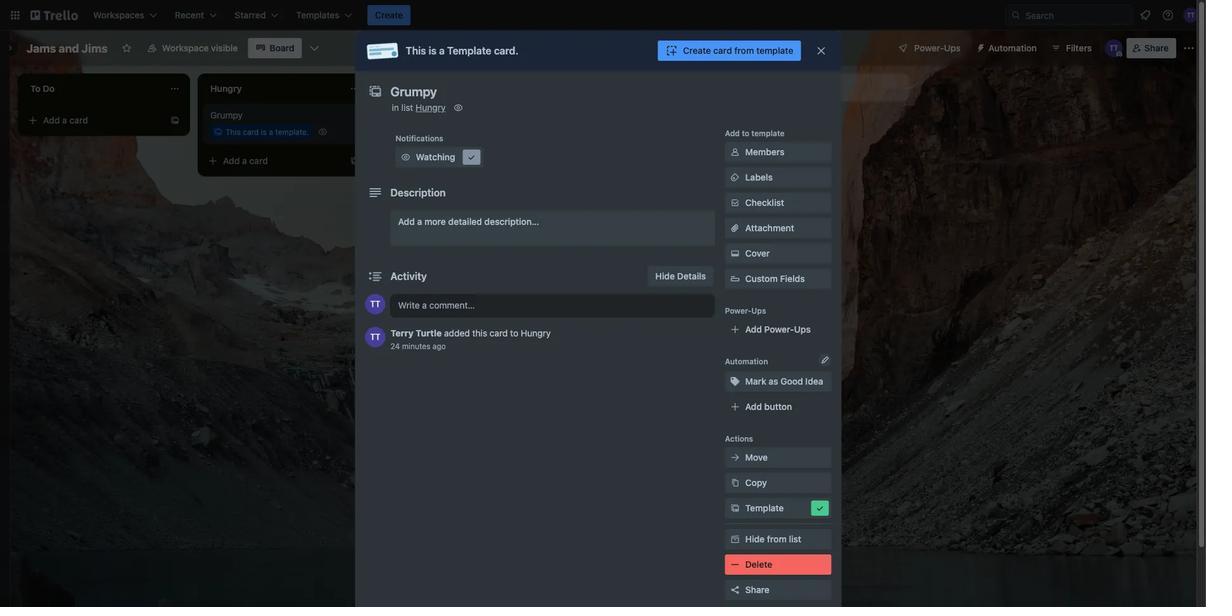 Task type: vqa. For each thing, say whether or not it's contained in the screenshot.
first Create from template… icon from left
no



Task type: locate. For each thing, give the bounding box(es) containing it.
add inside button
[[746, 402, 762, 412]]

1 horizontal spatial add a card
[[223, 156, 268, 166]]

sm image inside the members link
[[729, 146, 742, 158]]

sm image left mark
[[729, 375, 742, 388]]

automation down search "icon"
[[989, 43, 1037, 53]]

add a more detailed description… link
[[391, 210, 715, 246]]

1 horizontal spatial add a card button
[[203, 151, 345, 171]]

template left card.
[[447, 45, 492, 57]]

create inside button
[[375, 10, 403, 20]]

share button
[[1127, 38, 1177, 58], [725, 580, 832, 600]]

2 vertical spatial ups
[[795, 324, 811, 335]]

power-
[[915, 43, 945, 53], [725, 306, 752, 315], [765, 324, 795, 335]]

sm image inside cover link
[[729, 247, 742, 260]]

activity
[[391, 270, 427, 282]]

0 vertical spatial is
[[429, 45, 437, 57]]

is down grumpy link
[[261, 127, 267, 136]]

added
[[444, 328, 470, 338]]

this is a template card.
[[406, 45, 519, 57]]

list right the in
[[402, 102, 413, 113]]

0 vertical spatial automation
[[989, 43, 1037, 53]]

watching button
[[396, 147, 483, 167]]

automation
[[989, 43, 1037, 53], [725, 357, 768, 366]]

card
[[714, 45, 732, 56], [69, 115, 88, 125], [429, 115, 448, 125], [243, 127, 259, 136], [249, 156, 268, 166], [490, 328, 508, 338]]

card.
[[494, 45, 519, 57]]

1 vertical spatial to
[[510, 328, 519, 338]]

1 horizontal spatial this
[[406, 45, 426, 57]]

to up members
[[742, 129, 750, 138]]

switch to… image
[[9, 9, 22, 22]]

share
[[1145, 43, 1169, 53], [746, 585, 770, 595]]

2 horizontal spatial power-
[[915, 43, 945, 53]]

None text field
[[384, 80, 803, 103]]

0 vertical spatial hungry
[[416, 102, 446, 113]]

0 vertical spatial hide
[[656, 271, 675, 281]]

1 horizontal spatial from
[[767, 534, 787, 544]]

add a card button for create from template… image
[[23, 110, 165, 131]]

1 vertical spatial create
[[683, 45, 711, 56]]

a
[[439, 45, 445, 57], [62, 115, 67, 125], [422, 115, 427, 125], [269, 127, 273, 136], [242, 156, 247, 166], [417, 216, 422, 227]]

1 horizontal spatial hide
[[746, 534, 765, 544]]

sm image
[[452, 101, 465, 114], [400, 151, 412, 164], [466, 151, 478, 164], [729, 477, 742, 489], [729, 502, 742, 515], [814, 502, 827, 515], [729, 533, 742, 546], [729, 558, 742, 571]]

ups inside button
[[945, 43, 961, 53]]

create from template… image
[[350, 156, 360, 166]]

0 horizontal spatial create
[[375, 10, 403, 20]]

1 vertical spatial template
[[752, 129, 785, 138]]

0 vertical spatial share button
[[1127, 38, 1177, 58]]

0 vertical spatial template
[[447, 45, 492, 57]]

0 horizontal spatial automation
[[725, 357, 768, 366]]

0 vertical spatial ups
[[945, 43, 961, 53]]

add power-ups link
[[725, 319, 832, 340]]

hungry down write a comment text box
[[521, 328, 551, 338]]

move link
[[725, 447, 832, 468]]

template inside button
[[746, 503, 784, 513]]

power-ups button
[[889, 38, 969, 58]]

hide for hide details
[[656, 271, 675, 281]]

copy
[[746, 478, 767, 488]]

mark as good idea
[[746, 376, 824, 387]]

sm image inside the automation button
[[971, 38, 989, 56]]

0 horizontal spatial this
[[226, 127, 241, 136]]

hide inside 'link'
[[656, 271, 675, 281]]

terry turtle (terryturtle) image
[[1184, 8, 1199, 23], [365, 294, 386, 314], [365, 327, 386, 347]]

sm image down add to template
[[729, 146, 742, 158]]

notifications
[[396, 134, 444, 143]]

list
[[402, 102, 413, 113], [789, 534, 802, 544]]

1 vertical spatial is
[[261, 127, 267, 136]]

filters button
[[1048, 38, 1096, 58]]

0 horizontal spatial power-ups
[[725, 306, 767, 315]]

open information menu image
[[1162, 9, 1175, 22]]

1 horizontal spatial list
[[789, 534, 802, 544]]

share left show menu icon on the top of the page
[[1145, 43, 1169, 53]]

1 vertical spatial this
[[226, 127, 241, 136]]

1 horizontal spatial power-
[[765, 324, 795, 335]]

1 vertical spatial power-ups
[[725, 306, 767, 315]]

to right this in the bottom left of the page
[[510, 328, 519, 338]]

Board name text field
[[20, 38, 114, 58]]

grumpy
[[210, 110, 243, 120]]

ups left the automation button
[[945, 43, 961, 53]]

1 horizontal spatial template
[[746, 503, 784, 513]]

create for create
[[375, 10, 403, 20]]

show menu image
[[1183, 42, 1196, 55]]

0 horizontal spatial from
[[735, 45, 754, 56]]

hide from list
[[746, 534, 802, 544]]

sm image inside hide from list link
[[729, 533, 742, 546]]

2 vertical spatial power-
[[765, 324, 795, 335]]

turtle
[[416, 328, 442, 338]]

from
[[735, 45, 754, 56], [767, 534, 787, 544]]

grumpy link
[[210, 109, 357, 122]]

1 vertical spatial share
[[746, 585, 770, 595]]

ups
[[945, 43, 961, 53], [752, 306, 767, 315], [795, 324, 811, 335]]

create from template… image
[[170, 115, 180, 125]]

0 horizontal spatial power-
[[725, 306, 752, 315]]

1 horizontal spatial power-ups
[[915, 43, 961, 53]]

sm image down actions
[[729, 451, 742, 464]]

this down grumpy
[[226, 127, 241, 136]]

1 horizontal spatial hungry
[[521, 328, 551, 338]]

1 vertical spatial from
[[767, 534, 787, 544]]

0 horizontal spatial hungry
[[416, 102, 446, 113]]

1 vertical spatial ups
[[752, 306, 767, 315]]

hide
[[656, 271, 675, 281], [746, 534, 765, 544]]

hide up delete
[[746, 534, 765, 544]]

1 vertical spatial hide
[[746, 534, 765, 544]]

list up delete link
[[789, 534, 802, 544]]

custom fields button
[[725, 273, 832, 285]]

hide for hide from list
[[746, 534, 765, 544]]

sm image for checklist
[[729, 196, 742, 209]]

1 vertical spatial automation
[[725, 357, 768, 366]]

this
[[473, 328, 487, 338]]

0 horizontal spatial list
[[402, 102, 413, 113]]

mark as good idea button
[[725, 371, 832, 392]]

1 horizontal spatial ups
[[795, 324, 811, 335]]

0 vertical spatial from
[[735, 45, 754, 56]]

add a card button
[[23, 110, 165, 131], [383, 110, 525, 131], [203, 151, 345, 171]]

0 vertical spatial template
[[757, 45, 794, 56]]

share button down delete link
[[725, 580, 832, 600]]

1 horizontal spatial is
[[429, 45, 437, 57]]

0 vertical spatial share
[[1145, 43, 1169, 53]]

sm image inside checklist link
[[729, 196, 742, 209]]

1 horizontal spatial create
[[683, 45, 711, 56]]

0 horizontal spatial to
[[510, 328, 519, 338]]

0 vertical spatial list
[[402, 102, 413, 113]]

1 vertical spatial terry turtle (terryturtle) image
[[365, 294, 386, 314]]

sm image for cover
[[729, 247, 742, 260]]

from inside hide from list link
[[767, 534, 787, 544]]

create
[[375, 10, 403, 20], [683, 45, 711, 56]]

2 horizontal spatial ups
[[945, 43, 961, 53]]

sm image inside copy link
[[729, 477, 742, 489]]

add to template
[[725, 129, 785, 138]]

0 horizontal spatial add a card button
[[23, 110, 165, 131]]

mark
[[746, 376, 767, 387]]

0 vertical spatial power-
[[915, 43, 945, 53]]

2 horizontal spatial add a card
[[403, 115, 448, 125]]

0 horizontal spatial hide
[[656, 271, 675, 281]]

sm image for automation
[[971, 38, 989, 56]]

board
[[270, 43, 295, 53]]

terry turtle (terryturtle) image
[[1106, 39, 1124, 57]]

hungry up notifications
[[416, 102, 446, 113]]

and
[[59, 41, 79, 55]]

star or unstar board image
[[122, 43, 132, 53]]

0 vertical spatial create
[[375, 10, 403, 20]]

workspace visible
[[162, 43, 238, 53]]

sm image left checklist
[[729, 196, 742, 209]]

visible
[[211, 43, 238, 53]]

copy link
[[725, 473, 832, 493]]

in
[[392, 102, 399, 113]]

template down "copy"
[[746, 503, 784, 513]]

sm image for move
[[729, 451, 742, 464]]

automation up mark
[[725, 357, 768, 366]]

0 vertical spatial this
[[406, 45, 426, 57]]

search image
[[1012, 10, 1022, 20]]

this
[[406, 45, 426, 57], [226, 127, 241, 136]]

0 horizontal spatial ups
[[752, 306, 767, 315]]

add a card
[[43, 115, 88, 125], [403, 115, 448, 125], [223, 156, 268, 166]]

ups down fields
[[795, 324, 811, 335]]

0 horizontal spatial share
[[746, 585, 770, 595]]

0 vertical spatial power-ups
[[915, 43, 961, 53]]

delete
[[746, 559, 773, 570]]

0 horizontal spatial add a card
[[43, 115, 88, 125]]

custom
[[746, 273, 778, 284]]

to
[[742, 129, 750, 138], [510, 328, 519, 338]]

is up the "hungry" link
[[429, 45, 437, 57]]

add a card for create from template… image add a card 'button'
[[43, 115, 88, 125]]

sm image
[[971, 38, 989, 56], [729, 146, 742, 158], [729, 171, 742, 184], [729, 196, 742, 209], [729, 247, 742, 260], [729, 375, 742, 388], [729, 451, 742, 464]]

hungry link
[[416, 102, 446, 113]]

power-ups
[[915, 43, 961, 53], [725, 306, 767, 315]]

share down delete
[[746, 585, 770, 595]]

customize views image
[[308, 42, 321, 55]]

0 horizontal spatial share button
[[725, 580, 832, 600]]

0 vertical spatial to
[[742, 129, 750, 138]]

this for this is a template card.
[[406, 45, 426, 57]]

board link
[[248, 38, 302, 58]]

template
[[447, 45, 492, 57], [746, 503, 784, 513]]

template
[[757, 45, 794, 56], [752, 129, 785, 138]]

this down create button
[[406, 45, 426, 57]]

Write a comment text field
[[391, 294, 715, 317]]

0 horizontal spatial template
[[447, 45, 492, 57]]

cover link
[[725, 243, 832, 264]]

1 vertical spatial hungry
[[521, 328, 551, 338]]

watching
[[416, 152, 456, 162]]

share button down the 0 notifications image
[[1127, 38, 1177, 58]]

ups up "add power-ups"
[[752, 306, 767, 315]]

sm image inside labels link
[[729, 171, 742, 184]]

hide left details
[[656, 271, 675, 281]]

sm image inside move link
[[729, 451, 742, 464]]

1 horizontal spatial automation
[[989, 43, 1037, 53]]

is
[[429, 45, 437, 57], [261, 127, 267, 136]]

1 horizontal spatial share button
[[1127, 38, 1177, 58]]

create inside button
[[683, 45, 711, 56]]

minutes
[[402, 342, 431, 350]]

sm image right power-ups button
[[971, 38, 989, 56]]

power- inside power-ups button
[[915, 43, 945, 53]]

automation inside button
[[989, 43, 1037, 53]]

1 vertical spatial template
[[746, 503, 784, 513]]

custom fields
[[746, 273, 805, 284]]

sm image left labels
[[729, 171, 742, 184]]

0 vertical spatial terry turtle (terryturtle) image
[[1184, 8, 1199, 23]]

sm image left the cover
[[729, 247, 742, 260]]

hungry
[[416, 102, 446, 113], [521, 328, 551, 338]]



Task type: describe. For each thing, give the bounding box(es) containing it.
add a card for add a card 'button' for create from template… icon
[[223, 156, 268, 166]]

0 horizontal spatial is
[[261, 127, 267, 136]]

1 vertical spatial power-
[[725, 306, 752, 315]]

card inside terry turtle added this card to hungry 24 minutes ago
[[490, 328, 508, 338]]

in list hungry
[[392, 102, 446, 113]]

this for this card is a template.
[[226, 127, 241, 136]]

sm image inside mark as good idea button
[[729, 375, 742, 388]]

cover
[[746, 248, 770, 259]]

workspace visible button
[[139, 38, 246, 58]]

sm image inside delete link
[[729, 558, 742, 571]]

hide details
[[656, 271, 706, 281]]

24 minutes ago link
[[391, 342, 446, 350]]

create for create card from template
[[683, 45, 711, 56]]

members link
[[725, 142, 832, 162]]

24
[[391, 342, 400, 350]]

hungry inside terry turtle added this card to hungry 24 minutes ago
[[521, 328, 551, 338]]

card inside button
[[714, 45, 732, 56]]

as
[[769, 376, 779, 387]]

1 horizontal spatial to
[[742, 129, 750, 138]]

add a card button for create from template… icon
[[203, 151, 345, 171]]

attachment button
[[725, 218, 832, 238]]

details
[[677, 271, 706, 281]]

create button
[[368, 5, 411, 25]]

move
[[746, 452, 768, 463]]

a inside 'link'
[[417, 216, 422, 227]]

checklist link
[[725, 193, 832, 213]]

template button
[[725, 498, 832, 518]]

idea
[[806, 376, 824, 387]]

hide details link
[[648, 266, 714, 286]]

1 vertical spatial list
[[789, 534, 802, 544]]

more
[[425, 216, 446, 227]]

good
[[781, 376, 804, 387]]

description
[[391, 187, 446, 199]]

terry turtle added this card to hungry 24 minutes ago
[[391, 328, 551, 350]]

workspace
[[162, 43, 209, 53]]

jims
[[82, 41, 108, 55]]

Search field
[[1022, 6, 1133, 25]]

jams and jims
[[27, 41, 108, 55]]

0 notifications image
[[1138, 8, 1154, 23]]

description…
[[485, 216, 539, 227]]

2 horizontal spatial add a card button
[[383, 110, 525, 131]]

from inside the create card from template button
[[735, 45, 754, 56]]

actions
[[725, 434, 754, 443]]

add a more detailed description…
[[398, 216, 539, 227]]

ago
[[433, 342, 446, 350]]

2 vertical spatial terry turtle (terryturtle) image
[[365, 327, 386, 347]]

terry
[[391, 328, 414, 338]]

1 vertical spatial share button
[[725, 580, 832, 600]]

add button button
[[725, 397, 832, 417]]

power-ups inside button
[[915, 43, 961, 53]]

jams
[[27, 41, 56, 55]]

attachment
[[746, 223, 795, 233]]

automation button
[[971, 38, 1045, 58]]

checklist
[[746, 197, 785, 208]]

labels link
[[725, 167, 832, 188]]

to inside terry turtle added this card to hungry 24 minutes ago
[[510, 328, 519, 338]]

primary element
[[0, 0, 1207, 30]]

this card is a template.
[[226, 127, 309, 136]]

detailed
[[448, 216, 482, 227]]

create card from template button
[[658, 41, 801, 61]]

filters
[[1067, 43, 1092, 53]]

members
[[746, 147, 785, 157]]

button
[[765, 402, 792, 412]]

template.
[[275, 127, 309, 136]]

hide from list link
[[725, 529, 832, 550]]

fields
[[781, 273, 805, 284]]

add button
[[746, 402, 792, 412]]

labels
[[746, 172, 773, 183]]

delete link
[[725, 555, 832, 575]]

sm image for labels
[[729, 171, 742, 184]]

create card from template
[[683, 45, 794, 56]]

sm image for members
[[729, 146, 742, 158]]

add power-ups
[[746, 324, 811, 335]]

1 horizontal spatial share
[[1145, 43, 1169, 53]]

add inside 'link'
[[398, 216, 415, 227]]

power- inside the add power-ups link
[[765, 324, 795, 335]]

template inside button
[[757, 45, 794, 56]]



